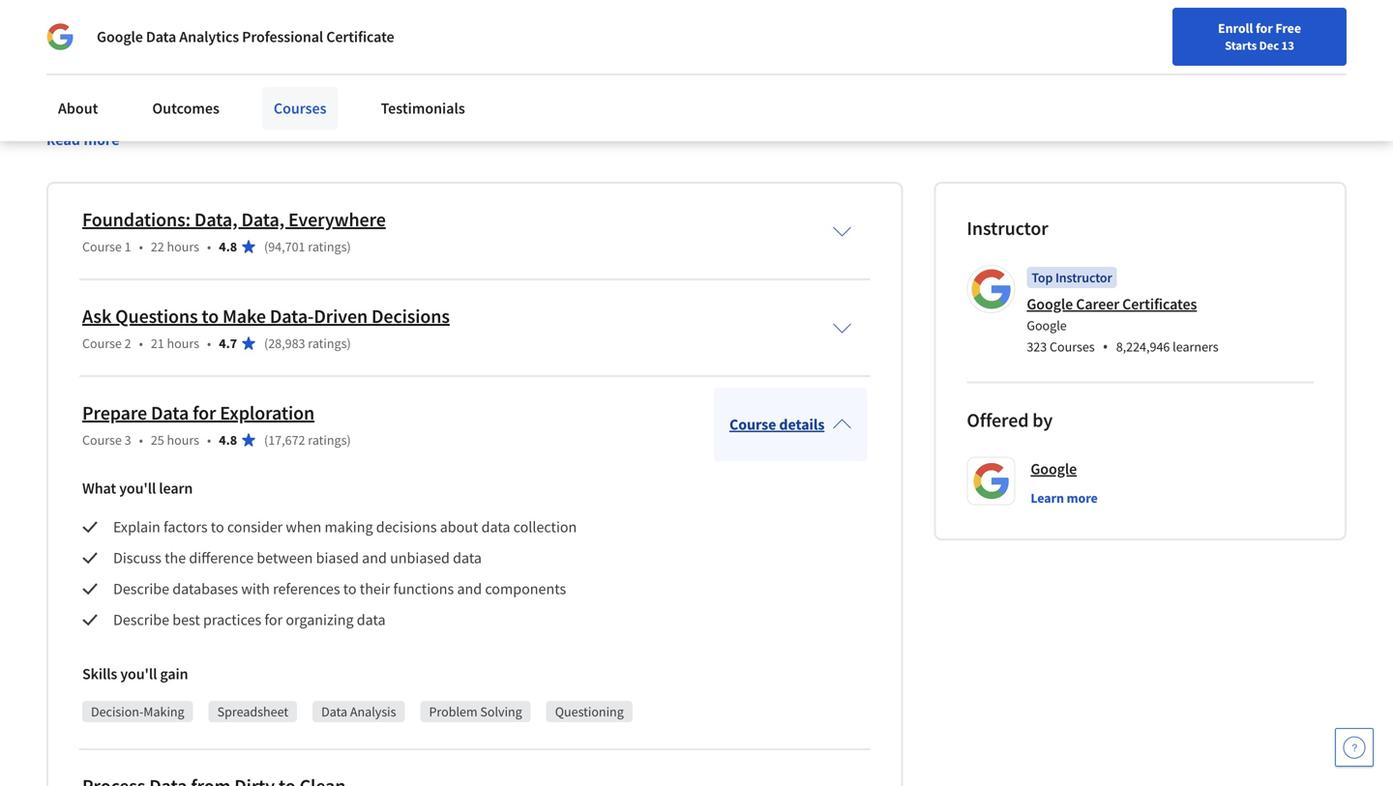 Task type: vqa. For each thing, say whether or not it's contained in the screenshot.
demand
no



Task type: describe. For each thing, give the bounding box(es) containing it.
for left exploration
[[193, 401, 216, 425]]

data inside prepare for a new career in the high-growth field of data analytics, no experience or degree required. get professional training designed by google and have the opportunity to connect with top employers.
[[377, 56, 406, 75]]

94,701
[[268, 238, 305, 255]]

course 1 • 22 hours •
[[82, 238, 211, 255]]

required.
[[632, 56, 691, 75]]

of inside prepare for a new career in the high-growth field of data analytics, no experience or degree required. get professional training designed by google and have the opportunity to connect with top employers.
[[361, 56, 374, 75]]

data analysis
[[321, 704, 396, 721]]

between
[[257, 549, 313, 568]]

( for exploration
[[264, 432, 268, 449]]

outcomes
[[152, 99, 220, 118]]

opportunity
[[316, 79, 394, 99]]

professional
[[719, 56, 799, 75]]

certificate
[[326, 27, 394, 46]]

for inside prepare for a new career in the high-growth field of data analytics, no experience or degree required. get professional training designed by google and have the opportunity to connect with top employers.
[[100, 56, 118, 75]]

1
[[124, 238, 131, 255]]

read
[[46, 131, 80, 149]]

prepare for prepare data for exploration
[[82, 401, 147, 425]]

• right 1
[[139, 238, 143, 255]]

more for learn more
[[1067, 490, 1098, 507]]

) for everywhere
[[347, 238, 351, 255]]

questions
[[115, 304, 198, 329]]

data down about
[[453, 549, 482, 568]]

google link
[[1031, 457, 1077, 481]]

describe databases with references to their functions and components
[[113, 580, 566, 599]]

decisions
[[372, 304, 450, 329]]

connect
[[414, 79, 466, 99]]

discuss
[[113, 549, 162, 568]]

testimonials link
[[369, 87, 477, 130]]

explain
[[113, 518, 160, 537]]

there are 483,000 open jobs in data analytics with a median entry-level salary of $92,000.¹
[[46, 79, 811, 122]]

to inside prepare for a new career in the high-growth field of data analytics, no experience or degree required. get professional training designed by google and have the opportunity to connect with top employers.
[[397, 79, 411, 99]]

read more button
[[46, 130, 120, 150]]

• down foundations: data, data, everywhere
[[207, 238, 211, 255]]

field
[[329, 56, 358, 75]]

you'll for learn
[[119, 479, 156, 498]]

factors
[[164, 518, 208, 537]]

biased
[[316, 549, 359, 568]]

323
[[1027, 338, 1048, 356]]

483,000
[[669, 79, 722, 99]]

organizing
[[286, 611, 354, 630]]

new
[[132, 56, 160, 75]]

a inside there are 483,000 open jobs in data analytics with a median entry-level salary of $92,000.¹
[[179, 103, 188, 122]]

prepare data for exploration link
[[82, 401, 315, 425]]

problem solving
[[429, 704, 522, 721]]

entry-
[[245, 103, 287, 122]]

to up difference on the bottom left of page
[[211, 518, 224, 537]]

learn
[[1031, 490, 1065, 507]]

are
[[643, 79, 665, 99]]

ask questions to make data-driven decisions
[[82, 304, 450, 329]]

( 17,672 ratings )
[[264, 432, 351, 449]]

course for ask questions to make data-driven decisions
[[82, 335, 122, 352]]

2 horizontal spatial the
[[292, 79, 313, 99]]

learn
[[159, 479, 193, 498]]

google down the top
[[1027, 295, 1074, 314]]

google image
[[46, 23, 74, 50]]

career
[[1077, 295, 1120, 314]]

jobs
[[763, 79, 791, 99]]

about
[[440, 518, 479, 537]]

data-
[[270, 304, 314, 329]]

top instructor google career certificates google 323 courses • 8,224,946 learners
[[1027, 269, 1219, 357]]

problem
[[429, 704, 478, 721]]

collection
[[514, 518, 577, 537]]

• left 4.7
[[207, 335, 211, 352]]

gain
[[160, 665, 188, 684]]

$92,000.¹
[[385, 103, 449, 122]]

show notifications image
[[1169, 24, 1192, 47]]

2 vertical spatial with
[[241, 580, 270, 599]]

certificates
[[1123, 295, 1198, 314]]

ratings for exploration
[[308, 432, 347, 449]]

you'll for gain
[[120, 665, 157, 684]]

of inside there are 483,000 open jobs in data analytics with a median entry-level salary of $92,000.¹
[[368, 103, 382, 122]]

or
[[567, 56, 581, 75]]

making
[[325, 518, 373, 537]]

prepare for prepare for a new career in the high-growth field of data analytics, no experience or degree required. get professional training designed by google and have the opportunity to connect with top employers.
[[46, 56, 97, 75]]

13
[[1282, 38, 1295, 53]]

no
[[473, 56, 490, 75]]

make
[[223, 304, 266, 329]]

driven
[[314, 304, 368, 329]]

consider
[[227, 518, 283, 537]]

when
[[286, 518, 322, 537]]

8,224,946
[[1117, 338, 1171, 356]]

offered
[[967, 408, 1029, 433]]

level
[[287, 103, 320, 122]]

functions
[[393, 580, 454, 599]]

solving
[[480, 704, 522, 721]]

2 data, from the left
[[241, 208, 285, 232]]

their
[[360, 580, 390, 599]]

learn more button
[[1031, 489, 1098, 508]]

data inside there are 483,000 open jobs in data analytics with a median entry-level salary of $92,000.¹
[[46, 103, 77, 122]]

google career certificates image
[[970, 268, 1013, 311]]

making
[[144, 704, 185, 721]]

1 vertical spatial and
[[362, 549, 387, 568]]

17,672
[[268, 432, 305, 449]]

professional
[[242, 27, 323, 46]]

experience
[[493, 56, 564, 75]]

get
[[694, 56, 716, 75]]

• inside top instructor google career certificates google 323 courses • 8,224,946 learners
[[1103, 336, 1109, 357]]

25
[[151, 432, 164, 449]]

learn more
[[1031, 490, 1098, 507]]

starts
[[1226, 38, 1258, 53]]

• right 3
[[139, 432, 143, 449]]

data for for
[[151, 401, 189, 425]]

ask questions to make data-driven decisions link
[[82, 304, 450, 329]]

and inside prepare for a new career in the high-growth field of data analytics, no experience or degree required. get professional training designed by google and have the opportunity to connect with top employers.
[[230, 79, 255, 99]]

0 horizontal spatial instructor
[[967, 216, 1049, 240]]

2 vertical spatial the
[[165, 549, 186, 568]]

there
[[601, 79, 640, 99]]

( for everywhere
[[264, 238, 268, 255]]

to left their
[[343, 580, 357, 599]]



Task type: locate. For each thing, give the bounding box(es) containing it.
data for analytics
[[146, 27, 176, 46]]

ratings for everywhere
[[308, 238, 347, 255]]

with down no
[[469, 79, 497, 99]]

details
[[780, 415, 825, 435]]

about link
[[46, 87, 110, 130]]

of down opportunity
[[368, 103, 382, 122]]

1 horizontal spatial with
[[241, 580, 270, 599]]

0 vertical spatial )
[[347, 238, 351, 255]]

4.8 for data,
[[219, 238, 237, 255]]

a left new
[[122, 56, 129, 75]]

1 vertical spatial instructor
[[1056, 269, 1113, 286]]

exploration
[[220, 401, 315, 425]]

1 vertical spatial by
[[1033, 408, 1053, 433]]

course details button
[[714, 388, 868, 462]]

data down their
[[357, 611, 386, 630]]

course details
[[730, 415, 825, 435]]

) down driven
[[347, 335, 351, 352]]

2 ratings from the top
[[308, 335, 347, 352]]

in
[[207, 56, 219, 75], [794, 79, 808, 99]]

courses inside top instructor google career certificates google 323 courses • 8,224,946 learners
[[1050, 338, 1095, 356]]

0 horizontal spatial in
[[207, 56, 219, 75]]

dec
[[1260, 38, 1280, 53]]

2 horizontal spatial and
[[457, 580, 482, 599]]

courses down "have"
[[274, 99, 327, 118]]

to up $92,000.¹
[[397, 79, 411, 99]]

2 ) from the top
[[347, 335, 351, 352]]

0 vertical spatial with
[[469, 79, 497, 99]]

analysis
[[350, 704, 396, 721]]

google up learn
[[1031, 460, 1077, 479]]

data up new
[[146, 27, 176, 46]]

1 vertical spatial ratings
[[308, 335, 347, 352]]

0 horizontal spatial data,
[[194, 208, 238, 232]]

foundations: data, data, everywhere link
[[82, 208, 386, 232]]

1 vertical spatial prepare
[[82, 401, 147, 425]]

google up new
[[97, 27, 143, 46]]

0 vertical spatial hours
[[167, 238, 199, 255]]

google up median
[[181, 79, 227, 99]]

top
[[1032, 269, 1053, 286]]

0 vertical spatial 4.8
[[219, 238, 237, 255]]

3 ratings from the top
[[308, 432, 347, 449]]

course for prepare data for exploration
[[82, 432, 122, 449]]

1 vertical spatial data
[[151, 401, 189, 425]]

) for exploration
[[347, 432, 351, 449]]

(
[[264, 238, 268, 255], [264, 335, 268, 352], [264, 432, 268, 449]]

decision-making
[[91, 704, 185, 721]]

( down foundations: data, data, everywhere link
[[264, 238, 268, 255]]

( 94,701 ratings )
[[264, 238, 351, 255]]

more down analytics
[[84, 131, 120, 149]]

open
[[725, 79, 760, 99]]

0 vertical spatial the
[[222, 56, 243, 75]]

unbiased
[[390, 549, 450, 568]]

with inside there are 483,000 open jobs in data analytics with a median entry-level salary of $92,000.¹
[[145, 103, 176, 122]]

with
[[469, 79, 497, 99], [145, 103, 176, 122], [241, 580, 270, 599]]

( down exploration
[[264, 432, 268, 449]]

1 vertical spatial courses
[[1050, 338, 1095, 356]]

data down certificate at the top
[[377, 56, 406, 75]]

2 horizontal spatial with
[[469, 79, 497, 99]]

prepare up 3
[[82, 401, 147, 425]]

in inside there are 483,000 open jobs in data analytics with a median entry-level salary of $92,000.¹
[[794, 79, 808, 99]]

4.8 for for
[[219, 432, 237, 449]]

by right offered
[[1033, 408, 1053, 433]]

data,
[[194, 208, 238, 232], [241, 208, 285, 232]]

0 vertical spatial a
[[122, 56, 129, 75]]

in for jobs
[[794, 79, 808, 99]]

growth
[[280, 56, 326, 75]]

ask
[[82, 304, 112, 329]]

( down ask questions to make data-driven decisions link
[[264, 335, 268, 352]]

median
[[191, 103, 242, 122]]

1 horizontal spatial the
[[222, 56, 243, 75]]

the down growth
[[292, 79, 313, 99]]

• left 8,224,946
[[1103, 336, 1109, 357]]

• down prepare data for exploration
[[207, 432, 211, 449]]

prepare up training
[[46, 56, 97, 75]]

google career certificates link
[[1027, 295, 1198, 314]]

menu item
[[1024, 19, 1148, 82]]

skills
[[82, 665, 117, 684]]

with inside prepare for a new career in the high-growth field of data analytics, no experience or degree required. get professional training designed by google and have the opportunity to connect with top employers.
[[469, 79, 497, 99]]

0 horizontal spatial and
[[230, 79, 255, 99]]

1 4.8 from the top
[[219, 238, 237, 255]]

practices
[[203, 611, 262, 630]]

None search field
[[276, 12, 595, 51]]

in for career
[[207, 56, 219, 75]]

a left median
[[179, 103, 188, 122]]

to left make
[[202, 304, 219, 329]]

google
[[97, 27, 143, 46], [181, 79, 227, 99], [1027, 295, 1074, 314], [1027, 317, 1067, 334], [1031, 460, 1077, 479]]

1 vertical spatial (
[[264, 335, 268, 352]]

employers.
[[526, 79, 598, 99]]

prepare inside prepare for a new career in the high-growth field of data analytics, no experience or degree required. get professional training designed by google and have the opportunity to connect with top employers.
[[46, 56, 97, 75]]

hours right 25
[[167, 432, 199, 449]]

for up designed
[[100, 56, 118, 75]]

by
[[162, 79, 178, 99], [1033, 408, 1053, 433]]

1 vertical spatial a
[[179, 103, 188, 122]]

learners
[[1173, 338, 1219, 356]]

designed
[[100, 79, 159, 99]]

hours right 21 on the left of the page
[[167, 335, 199, 352]]

decisions
[[376, 518, 437, 537]]

prepare for a new career in the high-growth field of data analytics, no experience or degree required. get professional training designed by google and have the opportunity to connect with top employers.
[[46, 56, 802, 99]]

enroll
[[1219, 19, 1254, 37]]

2
[[124, 335, 131, 352]]

1 vertical spatial the
[[292, 79, 313, 99]]

by inside prepare for a new career in the high-growth field of data analytics, no experience or degree required. get professional training designed by google and have the opportunity to connect with top employers.
[[162, 79, 178, 99]]

difference
[[189, 549, 254, 568]]

hours for data
[[167, 432, 199, 449]]

offered by
[[967, 408, 1053, 433]]

for right practices at left
[[265, 611, 283, 630]]

describe left best
[[113, 611, 169, 630]]

) down the "everywhere" at the top of page
[[347, 238, 351, 255]]

)
[[347, 238, 351, 255], [347, 335, 351, 352], [347, 432, 351, 449]]

) for make
[[347, 335, 351, 352]]

ratings for make
[[308, 335, 347, 352]]

in down analytics
[[207, 56, 219, 75]]

course inside dropdown button
[[730, 415, 777, 435]]

1 vertical spatial hours
[[167, 335, 199, 352]]

course left 2
[[82, 335, 122, 352]]

•
[[139, 238, 143, 255], [207, 238, 211, 255], [139, 335, 143, 352], [207, 335, 211, 352], [1103, 336, 1109, 357], [139, 432, 143, 449], [207, 432, 211, 449]]

in right the jobs at top right
[[794, 79, 808, 99]]

0 vertical spatial more
[[84, 131, 120, 149]]

data up 25
[[151, 401, 189, 425]]

for up dec
[[1256, 19, 1274, 37]]

2 ( from the top
[[264, 335, 268, 352]]

more right learn
[[1067, 490, 1098, 507]]

a
[[122, 56, 129, 75], [179, 103, 188, 122]]

• right 2
[[139, 335, 143, 352]]

0 horizontal spatial a
[[122, 56, 129, 75]]

1 ratings from the top
[[308, 238, 347, 255]]

0 horizontal spatial more
[[84, 131, 120, 149]]

2 vertical spatial data
[[321, 704, 348, 721]]

and left "have"
[[230, 79, 255, 99]]

course for foundations: data, data, everywhere
[[82, 238, 122, 255]]

data down training
[[46, 103, 77, 122]]

hours right 22
[[167, 238, 199, 255]]

enroll for free starts dec 13
[[1219, 19, 1302, 53]]

you'll
[[119, 479, 156, 498], [120, 665, 157, 684]]

0 vertical spatial describe
[[113, 580, 169, 599]]

data, up course 1 • 22 hours •
[[194, 208, 238, 232]]

with up "describe best practices for organizing data"
[[241, 580, 270, 599]]

by up outcomes
[[162, 79, 178, 99]]

google up 323
[[1027, 317, 1067, 334]]

instructor inside top instructor google career certificates google 323 courses • 8,224,946 learners
[[1056, 269, 1113, 286]]

0 horizontal spatial the
[[165, 549, 186, 568]]

1 horizontal spatial instructor
[[1056, 269, 1113, 286]]

questioning
[[555, 704, 624, 721]]

courses right 323
[[1050, 338, 1095, 356]]

data
[[377, 56, 406, 75], [46, 103, 77, 122], [482, 518, 511, 537], [453, 549, 482, 568], [357, 611, 386, 630]]

course
[[82, 238, 122, 255], [82, 335, 122, 352], [730, 415, 777, 435], [82, 432, 122, 449]]

0 vertical spatial in
[[207, 56, 219, 75]]

1 vertical spatial describe
[[113, 611, 169, 630]]

google inside prepare for a new career in the high-growth field of data analytics, no experience or degree required. get professional training designed by google and have the opportunity to connect with top employers.
[[181, 79, 227, 99]]

1 describe from the top
[[113, 580, 169, 599]]

1 vertical spatial with
[[145, 103, 176, 122]]

the left "high-"
[[222, 56, 243, 75]]

decision-
[[91, 704, 144, 721]]

3 hours from the top
[[167, 432, 199, 449]]

0 vertical spatial (
[[264, 238, 268, 255]]

what
[[82, 479, 116, 498]]

) right 17,672
[[347, 432, 351, 449]]

ratings down driven
[[308, 335, 347, 352]]

for
[[1256, 19, 1274, 37], [100, 56, 118, 75], [193, 401, 216, 425], [265, 611, 283, 630]]

of right field
[[361, 56, 374, 75]]

about
[[58, 99, 98, 118]]

1 horizontal spatial courses
[[1050, 338, 1095, 356]]

data, up 94,701
[[241, 208, 285, 232]]

and right functions
[[457, 580, 482, 599]]

databases
[[173, 580, 238, 599]]

22
[[151, 238, 164, 255]]

discuss the difference between biased and unbiased data
[[113, 549, 482, 568]]

3
[[124, 432, 131, 449]]

0 vertical spatial prepare
[[46, 56, 97, 75]]

2 vertical spatial ratings
[[308, 432, 347, 449]]

course left details
[[730, 415, 777, 435]]

1 horizontal spatial in
[[794, 79, 808, 99]]

hours for questions
[[167, 335, 199, 352]]

ratings
[[308, 238, 347, 255], [308, 335, 347, 352], [308, 432, 347, 449]]

best
[[173, 611, 200, 630]]

0 vertical spatial by
[[162, 79, 178, 99]]

spreadsheet
[[217, 704, 289, 721]]

data left analysis
[[321, 704, 348, 721]]

0 vertical spatial ratings
[[308, 238, 347, 255]]

1 vertical spatial 4.8
[[219, 432, 237, 449]]

1 horizontal spatial by
[[1033, 408, 1053, 433]]

1 vertical spatial more
[[1067, 490, 1098, 507]]

in inside prepare for a new career in the high-growth field of data analytics, no experience or degree required. get professional training designed by google and have the opportunity to connect with top employers.
[[207, 56, 219, 75]]

1 hours from the top
[[167, 238, 199, 255]]

1 ) from the top
[[347, 238, 351, 255]]

1 data, from the left
[[194, 208, 238, 232]]

free
[[1276, 19, 1302, 37]]

analytics,
[[409, 56, 470, 75]]

components
[[485, 580, 566, 599]]

describe for describe best practices for organizing data
[[113, 611, 169, 630]]

1 vertical spatial of
[[368, 103, 382, 122]]

1 vertical spatial in
[[794, 79, 808, 99]]

0 vertical spatial you'll
[[119, 479, 156, 498]]

ratings right 17,672
[[308, 432, 347, 449]]

2 vertical spatial hours
[[167, 432, 199, 449]]

1 ( from the top
[[264, 238, 268, 255]]

foundations:
[[82, 208, 191, 232]]

2 vertical spatial (
[[264, 432, 268, 449]]

course left 1
[[82, 238, 122, 255]]

read more
[[46, 131, 120, 149]]

instructor up the top
[[967, 216, 1049, 240]]

0 vertical spatial data
[[146, 27, 176, 46]]

for inside enroll for free starts dec 13
[[1256, 19, 1274, 37]]

of
[[361, 56, 374, 75], [368, 103, 382, 122]]

4.7
[[219, 335, 237, 352]]

to
[[397, 79, 411, 99], [202, 304, 219, 329], [211, 518, 224, 537], [343, 580, 357, 599]]

prepare
[[46, 56, 97, 75], [82, 401, 147, 425]]

0 vertical spatial of
[[361, 56, 374, 75]]

more for read more
[[84, 131, 120, 149]]

2 vertical spatial and
[[457, 580, 482, 599]]

4.8 down prepare data for exploration
[[219, 432, 237, 449]]

testimonials
[[381, 99, 465, 118]]

0 horizontal spatial by
[[162, 79, 178, 99]]

with down designed
[[145, 103, 176, 122]]

1 horizontal spatial and
[[362, 549, 387, 568]]

0 horizontal spatial courses
[[274, 99, 327, 118]]

0 vertical spatial and
[[230, 79, 255, 99]]

1 vertical spatial )
[[347, 335, 351, 352]]

the down factors
[[165, 549, 186, 568]]

you'll left the learn
[[119, 479, 156, 498]]

a inside prepare for a new career in the high-growth field of data analytics, no experience or degree required. get professional training designed by google and have the opportunity to connect with top employers.
[[122, 56, 129, 75]]

1 horizontal spatial data,
[[241, 208, 285, 232]]

you'll left gain
[[120, 665, 157, 684]]

ratings down the "everywhere" at the top of page
[[308, 238, 347, 255]]

0 vertical spatial instructor
[[967, 216, 1049, 240]]

instructor
[[967, 216, 1049, 240], [1056, 269, 1113, 286]]

analytics
[[80, 103, 142, 122]]

everywhere
[[288, 208, 386, 232]]

( for make
[[264, 335, 268, 352]]

2 hours from the top
[[167, 335, 199, 352]]

describe best practices for organizing data
[[113, 611, 386, 630]]

more
[[84, 131, 120, 149], [1067, 490, 1098, 507]]

instructor up career
[[1056, 269, 1113, 286]]

have
[[258, 79, 289, 99]]

analytics
[[179, 27, 239, 46]]

coursera image
[[23, 16, 146, 47]]

describe for describe databases with references to their functions and components
[[113, 580, 169, 599]]

and up their
[[362, 549, 387, 568]]

3 ) from the top
[[347, 432, 351, 449]]

courses link
[[262, 87, 338, 130]]

salary
[[323, 103, 365, 122]]

1 horizontal spatial a
[[179, 103, 188, 122]]

1 horizontal spatial more
[[1067, 490, 1098, 507]]

( 28,983 ratings )
[[264, 335, 351, 352]]

21
[[151, 335, 164, 352]]

high-
[[246, 56, 280, 75]]

2 vertical spatial )
[[347, 432, 351, 449]]

3 ( from the top
[[264, 432, 268, 449]]

0 vertical spatial courses
[[274, 99, 327, 118]]

hours for data,
[[167, 238, 199, 255]]

0 horizontal spatial with
[[145, 103, 176, 122]]

2 describe from the top
[[113, 611, 169, 630]]

4.8 down foundations: data, data, everywhere link
[[219, 238, 237, 255]]

help center image
[[1344, 737, 1367, 760]]

2 4.8 from the top
[[219, 432, 237, 449]]

data right about
[[482, 518, 511, 537]]

course left 3
[[82, 432, 122, 449]]

1 vertical spatial you'll
[[120, 665, 157, 684]]

describe down discuss
[[113, 580, 169, 599]]



